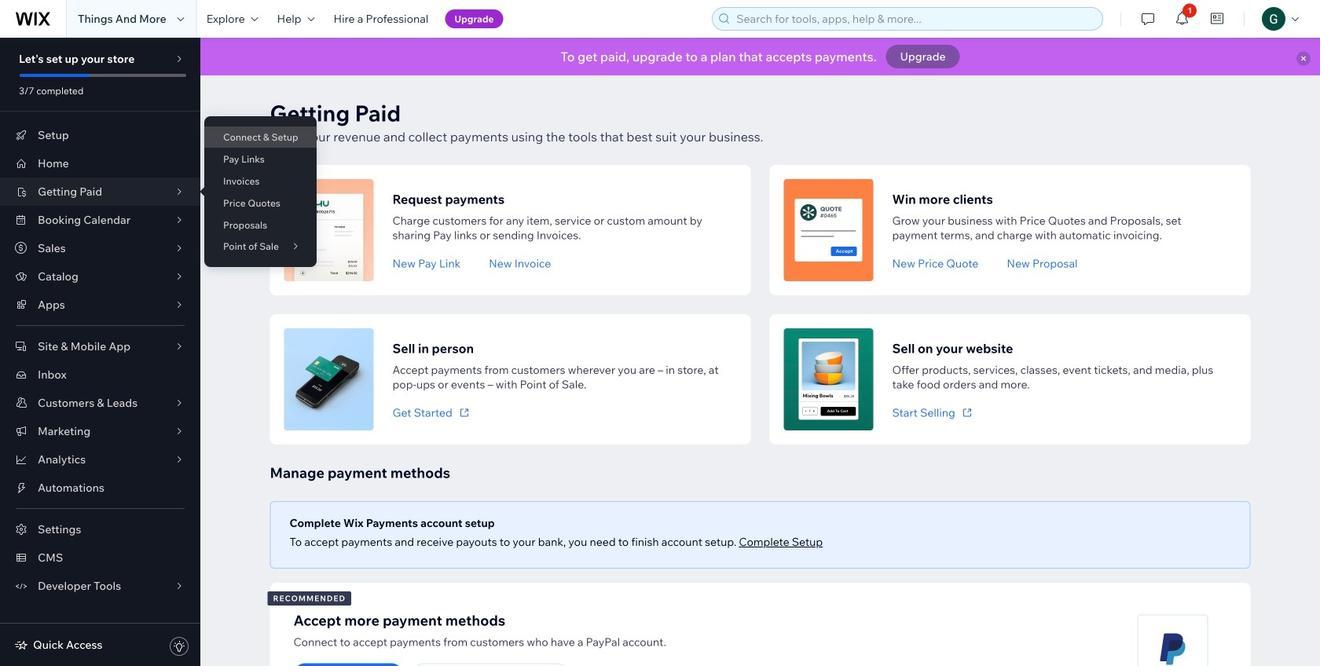 Task type: locate. For each thing, give the bounding box(es) containing it.
alert
[[200, 38, 1320, 75]]

Search for tools, apps, help & more... field
[[732, 8, 1098, 30]]



Task type: vqa. For each thing, say whether or not it's contained in the screenshot.
the Sidebar Element
yes



Task type: describe. For each thing, give the bounding box(es) containing it.
sidebar element
[[0, 38, 200, 667]]



